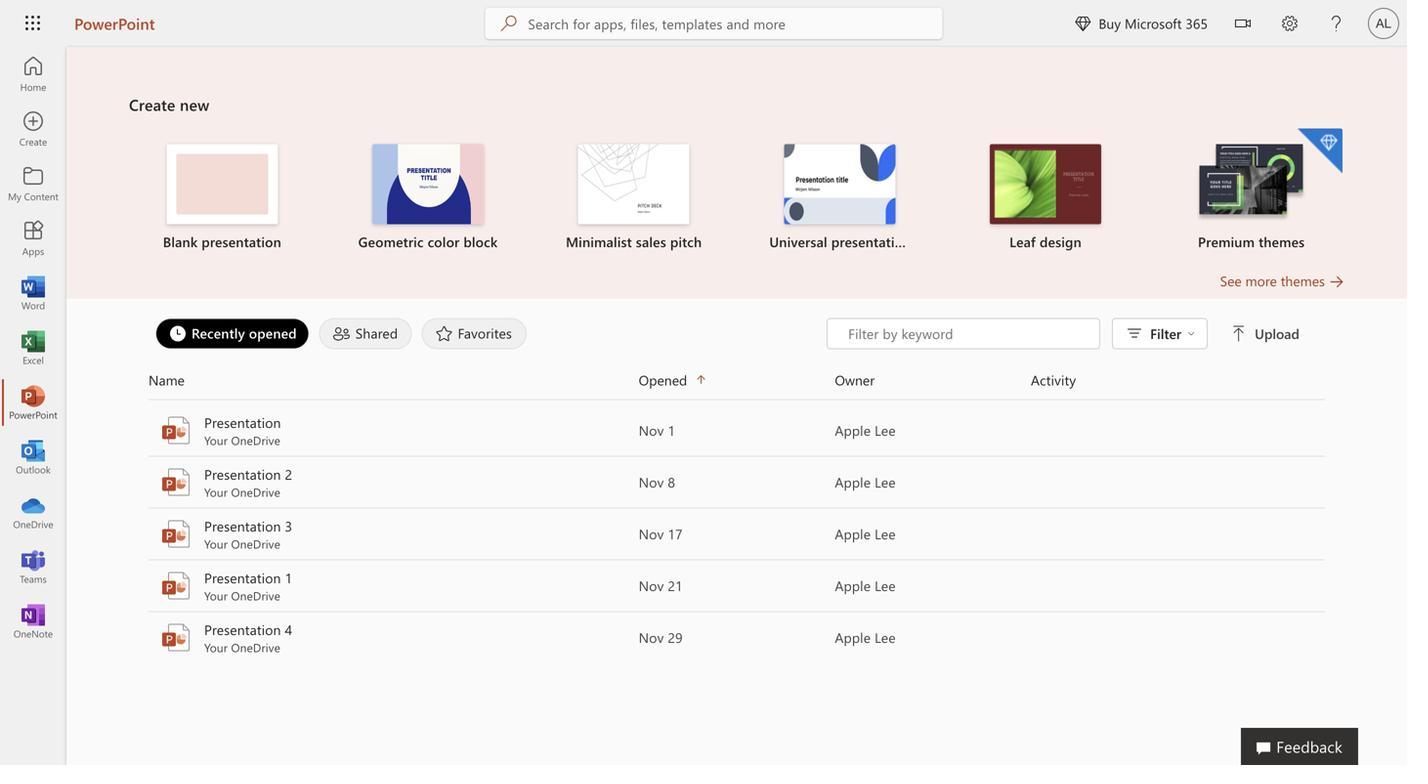 Task type: describe. For each thing, give the bounding box(es) containing it.
apple lee for nov 1
[[835, 421, 896, 439]]

opened
[[639, 371, 688, 389]]


[[1076, 16, 1091, 31]]

onedrive for 2
[[231, 484, 281, 500]]

displaying 5 out of 12 files. status
[[827, 318, 1304, 349]]

your for presentation 2
[[204, 484, 228, 500]]

lee for 21
[[875, 577, 896, 595]]

minimalist
[[566, 233, 632, 251]]

shared element
[[319, 318, 412, 349]]

nov 8
[[639, 473, 676, 491]]

presentation for blank presentation
[[202, 233, 281, 251]]

blank presentation element
[[131, 144, 313, 252]]

17
[[668, 525, 683, 543]]

see more themes button
[[1221, 271, 1345, 291]]

teams image
[[23, 557, 43, 577]]

home image
[[23, 65, 43, 84]]

apple for nov 8
[[835, 473, 871, 491]]

geometric color block element
[[337, 144, 519, 252]]

presentation for presentation 2
[[204, 465, 281, 483]]

geometric color block image
[[372, 144, 484, 224]]

powerpoint image for presentation 2
[[160, 467, 192, 498]]

leaf design image
[[990, 144, 1102, 224]]

presentation your onedrive
[[204, 414, 281, 448]]

 button
[[1220, 0, 1267, 50]]

block
[[464, 233, 498, 251]]

lee for 17
[[875, 525, 896, 543]]

lee for 1
[[875, 421, 896, 439]]

my content image
[[23, 174, 43, 194]]

4
[[285, 621, 293, 639]]

powerpoint image for presentation 1
[[160, 570, 192, 602]]

presentation 2 your onedrive
[[204, 465, 293, 500]]

apple lee for nov 17
[[835, 525, 896, 543]]

minimalist sales pitch element
[[543, 144, 725, 252]]

minimalist sales pitch
[[566, 233, 702, 251]]

pitch
[[670, 233, 702, 251]]

3
[[285, 517, 293, 535]]

apple for nov 21
[[835, 577, 871, 595]]

recently
[[192, 324, 245, 342]]

universal presentation
[[770, 233, 911, 251]]

create new main content
[[66, 47, 1408, 664]]

sales
[[636, 233, 667, 251]]

tab list inside the create new main content
[[151, 318, 827, 349]]

premium
[[1199, 233, 1255, 251]]

onedrive for 3
[[231, 536, 281, 552]]

nov 21
[[639, 577, 683, 595]]

name
[[149, 371, 185, 389]]

your for presentation 3
[[204, 536, 228, 552]]

geometric color block
[[358, 233, 498, 251]]

onenote image
[[23, 612, 43, 632]]

365
[[1186, 14, 1208, 32]]

apple for nov 29
[[835, 629, 871, 647]]

name presentation 1 cell
[[149, 568, 639, 604]]

lee for 29
[[875, 629, 896, 647]]

apple lee for nov 8
[[835, 473, 896, 491]]

color
[[428, 233, 460, 251]]

nov 17
[[639, 525, 683, 543]]

minimalist sales pitch image
[[578, 144, 690, 224]]

 buy microsoft 365
[[1076, 14, 1208, 32]]

your for presentation 1
[[204, 588, 228, 604]]

opened button
[[639, 369, 835, 392]]

buy
[[1099, 14, 1121, 32]]

themes inside see more themes button
[[1281, 272, 1326, 290]]

al
[[1377, 16, 1392, 31]]

name presentation cell
[[149, 413, 639, 448]]

8
[[668, 473, 676, 491]]

presentation 3 your onedrive
[[204, 517, 293, 552]]

universal presentation element
[[749, 144, 931, 252]]

1 for presentation 1 your onedrive
[[285, 569, 293, 587]]

presentation for universal presentation
[[832, 233, 911, 251]]

powerpoint image for presentation
[[160, 415, 192, 446]]

name presentation 2 cell
[[149, 465, 639, 500]]

premium themes element
[[1161, 129, 1343, 252]]

apple for nov 1
[[835, 421, 871, 439]]

more
[[1246, 272, 1278, 290]]

presentation 4 your onedrive
[[204, 621, 293, 655]]

excel image
[[23, 338, 43, 358]]

blank presentation
[[163, 233, 281, 251]]

2
[[285, 465, 293, 483]]

21
[[668, 577, 683, 595]]

universal
[[770, 233, 828, 251]]

onedrive for 4
[[231, 640, 281, 655]]

list inside the create new main content
[[129, 127, 1345, 271]]


[[1188, 330, 1196, 338]]



Task type: locate. For each thing, give the bounding box(es) containing it.
presentation down presentation your onedrive
[[204, 465, 281, 483]]

2 vertical spatial powerpoint image
[[160, 570, 192, 602]]

onedrive
[[231, 433, 281, 448], [231, 484, 281, 500], [231, 536, 281, 552], [231, 588, 281, 604], [231, 640, 281, 655]]

1 nov from the top
[[639, 421, 664, 439]]

your inside presentation 3 your onedrive
[[204, 536, 228, 552]]

geometric
[[358, 233, 424, 251]]

your
[[204, 433, 228, 448], [204, 484, 228, 500], [204, 536, 228, 552], [204, 588, 228, 604], [204, 640, 228, 655]]

4 onedrive from the top
[[231, 588, 281, 604]]

2 apple from the top
[[835, 473, 871, 491]]

powerpoint image inside name presentation cell
[[160, 415, 192, 446]]

lee
[[875, 421, 896, 439], [875, 473, 896, 491], [875, 525, 896, 543], [875, 577, 896, 595], [875, 629, 896, 647]]

onedrive for 1
[[231, 588, 281, 604]]

powerpoint image down excel icon
[[23, 393, 43, 413]]

presentation inside presentation 2 your onedrive
[[204, 465, 281, 483]]

5 apple lee from the top
[[835, 629, 896, 647]]

lee for 8
[[875, 473, 896, 491]]

al button
[[1361, 0, 1408, 47]]

apple
[[835, 421, 871, 439], [835, 473, 871, 491], [835, 525, 871, 543], [835, 577, 871, 595], [835, 629, 871, 647]]

recently opened element
[[155, 318, 310, 349]]

2 your from the top
[[204, 484, 228, 500]]

presentation for presentation
[[204, 414, 281, 432]]

1 inside presentation 1 your onedrive
[[285, 569, 293, 587]]

presentation down presentation 3 your onedrive
[[204, 569, 281, 587]]

recently opened tab
[[151, 318, 315, 349]]

name presentation 3 cell
[[149, 517, 639, 552]]

navigation
[[0, 47, 66, 649]]

your up presentation 4 your onedrive
[[204, 588, 228, 604]]

3 powerpoint image from the top
[[160, 622, 192, 654]]

1 apple from the top
[[835, 421, 871, 439]]

powerpoint image
[[23, 393, 43, 413], [160, 519, 192, 550], [160, 570, 192, 602]]

premium themes image
[[1196, 144, 1308, 223]]

3 apple from the top
[[835, 525, 871, 543]]

0 vertical spatial themes
[[1259, 233, 1305, 251]]

onedrive up presentation 4 your onedrive
[[231, 588, 281, 604]]

1 horizontal spatial presentation
[[832, 233, 911, 251]]

powerpoint image left presentation 2 your onedrive
[[160, 467, 192, 498]]

3 lee from the top
[[875, 525, 896, 543]]

list
[[129, 127, 1345, 271]]

1 apple lee from the top
[[835, 421, 896, 439]]

29
[[668, 629, 683, 647]]

onedrive down presentation 1 your onedrive
[[231, 640, 281, 655]]

activity
[[1031, 371, 1077, 389]]

presentation
[[202, 233, 281, 251], [832, 233, 911, 251]]

apple lee for nov 29
[[835, 629, 896, 647]]

presentation inside blank presentation element
[[202, 233, 281, 251]]

presentation for presentation 4
[[204, 621, 281, 639]]

design
[[1040, 233, 1082, 251]]

new
[[180, 94, 209, 115]]

5 lee from the top
[[875, 629, 896, 647]]

4 apple lee from the top
[[835, 577, 896, 595]]

favorites
[[458, 324, 512, 342]]

presentation up presentation 2 your onedrive
[[204, 414, 281, 432]]

row containing name
[[149, 369, 1326, 400]]

premium templates diamond image
[[1298, 129, 1343, 174]]

favorites element
[[422, 318, 527, 349]]

Search box. Suggestions appear as you type. search field
[[528, 8, 943, 39]]

powerpoint image inside name presentation 4 cell
[[160, 622, 192, 654]]

1 your from the top
[[204, 433, 228, 448]]

create image
[[23, 119, 43, 139]]

1 down opened
[[668, 421, 676, 439]]

see
[[1221, 272, 1242, 290]]

nov for nov 1
[[639, 421, 664, 439]]

presentation for presentation 3
[[204, 517, 281, 535]]

name button
[[149, 369, 639, 392]]

4 apple from the top
[[835, 577, 871, 595]]

tab list containing recently opened
[[151, 318, 827, 349]]

powerpoint image left presentation 3 your onedrive
[[160, 519, 192, 550]]

leaf
[[1010, 233, 1036, 251]]

onedrive up presentation 2 your onedrive
[[231, 433, 281, 448]]

apple lee for nov 21
[[835, 577, 896, 595]]

your inside presentation 4 your onedrive
[[204, 640, 228, 655]]

onedrive inside presentation 2 your onedrive
[[231, 484, 281, 500]]

feedback button
[[1242, 728, 1359, 765]]

2 vertical spatial powerpoint image
[[160, 622, 192, 654]]

0 vertical spatial 1
[[668, 421, 676, 439]]

powerpoint image for presentation 3
[[160, 519, 192, 550]]


[[1232, 326, 1248, 342]]

onedrive inside presentation 3 your onedrive
[[231, 536, 281, 552]]

tab list
[[151, 318, 827, 349]]

themes up see more themes button
[[1259, 233, 1305, 251]]

5 apple from the top
[[835, 629, 871, 647]]

favorites tab
[[417, 318, 532, 349]]

1 presentation from the top
[[204, 414, 281, 432]]

0 horizontal spatial presentation
[[202, 233, 281, 251]]

universal presentation image
[[784, 144, 896, 224]]

presentation 1 your onedrive
[[204, 569, 293, 604]]

presentation for presentation 1
[[204, 569, 281, 587]]

1 vertical spatial powerpoint image
[[160, 519, 192, 550]]

3 apple lee from the top
[[835, 525, 896, 543]]

your inside presentation 2 your onedrive
[[204, 484, 228, 500]]

1 down 3
[[285, 569, 293, 587]]

5 nov from the top
[[639, 629, 664, 647]]

owner button
[[835, 369, 1031, 392]]

onedrive inside presentation 4 your onedrive
[[231, 640, 281, 655]]

onedrive inside presentation 1 your onedrive
[[231, 588, 281, 604]]

presentation inside presentation 1 your onedrive
[[204, 569, 281, 587]]

2 presentation from the left
[[832, 233, 911, 251]]

3 onedrive from the top
[[231, 536, 281, 552]]

3 your from the top
[[204, 536, 228, 552]]

your up presentation 1 your onedrive
[[204, 536, 228, 552]]

your inside presentation 1 your onedrive
[[204, 588, 228, 604]]


[[1236, 16, 1251, 31]]

powerpoint image left presentation 1 your onedrive
[[160, 570, 192, 602]]

1 powerpoint image from the top
[[160, 415, 192, 446]]

3 presentation from the top
[[204, 517, 281, 535]]

1 presentation from the left
[[202, 233, 281, 251]]

Filter by keyword text field
[[847, 324, 1090, 344]]

your for presentation 4
[[204, 640, 228, 655]]

recently opened
[[192, 324, 297, 342]]

outlook image
[[23, 448, 43, 467]]

apple for nov 17
[[835, 525, 871, 543]]

powerpoint image inside name presentation 2 'cell'
[[160, 467, 192, 498]]

0 vertical spatial powerpoint image
[[160, 415, 192, 446]]

5 your from the top
[[204, 640, 228, 655]]

themes right the more
[[1281, 272, 1326, 290]]

powerpoint image for presentation 4
[[160, 622, 192, 654]]

1 onedrive from the top
[[231, 433, 281, 448]]

nov left 8
[[639, 473, 664, 491]]

presentation right blank
[[202, 233, 281, 251]]

4 lee from the top
[[875, 577, 896, 595]]

nov
[[639, 421, 664, 439], [639, 473, 664, 491], [639, 525, 664, 543], [639, 577, 664, 595], [639, 629, 664, 647]]

shared
[[356, 324, 398, 342]]

1 vertical spatial powerpoint image
[[160, 467, 192, 498]]

nov 29
[[639, 629, 683, 647]]

onedrive up presentation 1 your onedrive
[[231, 536, 281, 552]]

1 vertical spatial 1
[[285, 569, 293, 587]]

1 for nov 1
[[668, 421, 676, 439]]

row inside the create new main content
[[149, 369, 1326, 400]]

presentation down universal presentation image
[[832, 233, 911, 251]]

see more themes
[[1221, 272, 1326, 290]]

shared tab
[[315, 318, 417, 349]]

list containing blank presentation
[[129, 127, 1345, 271]]

opened
[[249, 324, 297, 342]]

row
[[149, 369, 1326, 400]]

create new
[[129, 94, 209, 115]]

powerpoint image inside name presentation 1 cell
[[160, 570, 192, 602]]

4 your from the top
[[204, 588, 228, 604]]

nov for nov 29
[[639, 629, 664, 647]]

presentation inside presentation 4 your onedrive
[[204, 621, 281, 639]]

feedback
[[1277, 736, 1343, 757]]

owner
[[835, 371, 875, 389]]

onedrive image
[[23, 502, 43, 522]]

2 presentation from the top
[[204, 465, 281, 483]]

1 horizontal spatial 1
[[668, 421, 676, 439]]

presentation down presentation 2 your onedrive
[[204, 517, 281, 535]]

your inside presentation your onedrive
[[204, 433, 228, 448]]

5 onedrive from the top
[[231, 640, 281, 655]]

upload
[[1255, 325, 1300, 343]]

 upload
[[1232, 325, 1300, 343]]

None search field
[[485, 8, 943, 39]]

your up presentation 3 your onedrive
[[204, 484, 228, 500]]

2 apple lee from the top
[[835, 473, 896, 491]]

activity, column 4 of 4 column header
[[1031, 369, 1326, 392]]

word image
[[23, 284, 43, 303]]

onedrive up presentation 3 your onedrive
[[231, 484, 281, 500]]

2 onedrive from the top
[[231, 484, 281, 500]]

leaf design element
[[955, 144, 1137, 252]]

powerpoint image
[[160, 415, 192, 446], [160, 467, 192, 498], [160, 622, 192, 654]]

nov left '29'
[[639, 629, 664, 647]]

microsoft
[[1125, 14, 1182, 32]]

filter
[[1151, 325, 1182, 343]]

your up presentation 2 your onedrive
[[204, 433, 228, 448]]

onedrive inside presentation your onedrive
[[231, 433, 281, 448]]

blank
[[163, 233, 198, 251]]

powerpoint image down name
[[160, 415, 192, 446]]

3 nov from the top
[[639, 525, 664, 543]]

1 vertical spatial themes
[[1281, 272, 1326, 290]]

apple lee
[[835, 421, 896, 439], [835, 473, 896, 491], [835, 525, 896, 543], [835, 577, 896, 595], [835, 629, 896, 647]]

5 presentation from the top
[[204, 621, 281, 639]]

themes
[[1259, 233, 1305, 251], [1281, 272, 1326, 290]]

presentation down presentation 1 your onedrive
[[204, 621, 281, 639]]

presentation inside presentation 3 your onedrive
[[204, 517, 281, 535]]

powerpoint image inside name presentation 3 cell
[[160, 519, 192, 550]]

presentation
[[204, 414, 281, 432], [204, 465, 281, 483], [204, 517, 281, 535], [204, 569, 281, 587], [204, 621, 281, 639]]

filter 
[[1151, 325, 1196, 343]]

themes inside 'premium themes' element
[[1259, 233, 1305, 251]]

premium themes
[[1199, 233, 1305, 251]]

2 powerpoint image from the top
[[160, 467, 192, 498]]

nov left 17
[[639, 525, 664, 543]]

nov for nov 8
[[639, 473, 664, 491]]

nov for nov 17
[[639, 525, 664, 543]]

0 vertical spatial powerpoint image
[[23, 393, 43, 413]]

powerpoint banner
[[0, 0, 1408, 50]]

leaf design
[[1010, 233, 1082, 251]]

nov for nov 21
[[639, 577, 664, 595]]

1 lee from the top
[[875, 421, 896, 439]]

nov left 21
[[639, 577, 664, 595]]

0 horizontal spatial 1
[[285, 569, 293, 587]]

create
[[129, 94, 175, 115]]

4 presentation from the top
[[204, 569, 281, 587]]

4 nov from the top
[[639, 577, 664, 595]]

powerpoint image left presentation 4 your onedrive
[[160, 622, 192, 654]]

powerpoint
[[74, 13, 155, 34]]

presentation inside universal presentation element
[[832, 233, 911, 251]]

nov 1
[[639, 421, 676, 439]]

your down presentation 1 your onedrive
[[204, 640, 228, 655]]

2 nov from the top
[[639, 473, 664, 491]]

2 lee from the top
[[875, 473, 896, 491]]

apps image
[[23, 229, 43, 248]]

1
[[668, 421, 676, 439], [285, 569, 293, 587]]

nov down opened
[[639, 421, 664, 439]]

name presentation 4 cell
[[149, 620, 639, 655]]



Task type: vqa. For each thing, say whether or not it's contained in the screenshot.
NAME PRESENTATION cell
yes



